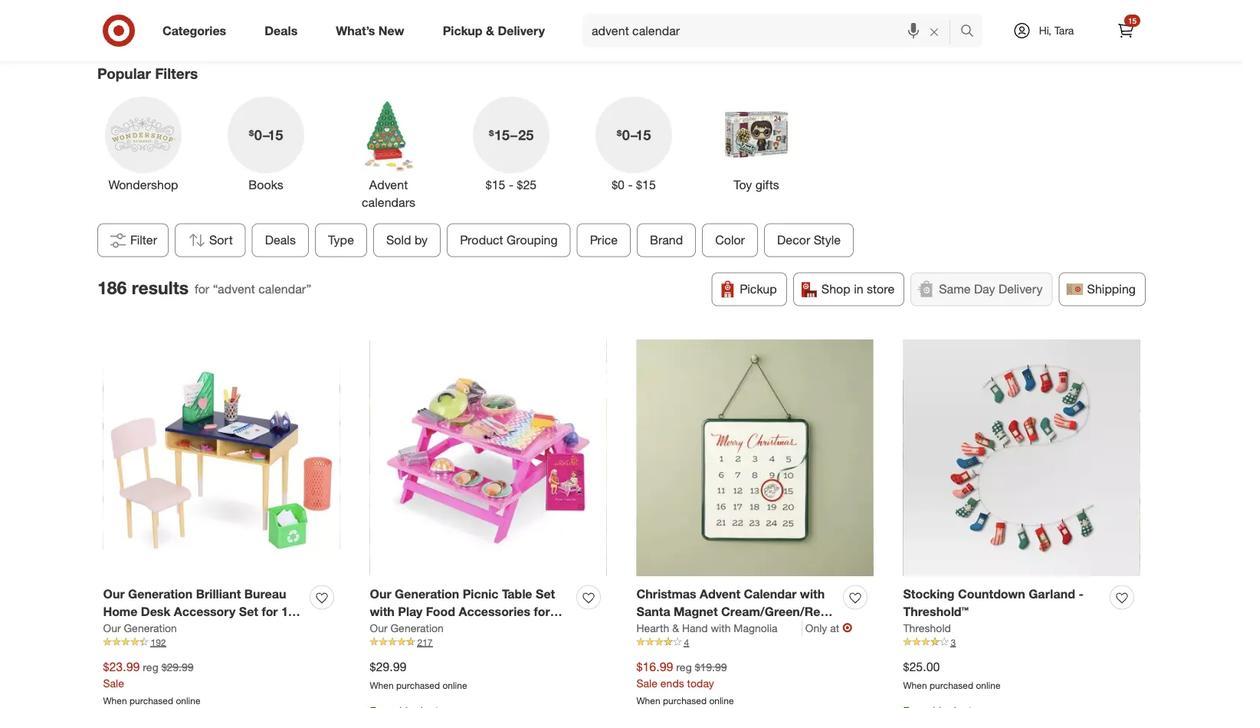 Task type: locate. For each thing, give the bounding box(es) containing it.
generation
[[128, 586, 193, 601], [395, 586, 459, 601], [124, 621, 177, 634], [390, 621, 444, 634]]

set right table
[[536, 586, 555, 601]]

18"
[[281, 604, 301, 619], [370, 621, 389, 636]]

shop
[[821, 282, 850, 297]]

threshold
[[903, 621, 951, 634]]

deals left "what's"
[[265, 23, 298, 38]]

shipping
[[1087, 282, 1136, 297]]

sale down $16.99
[[636, 676, 657, 690]]

stocking
[[903, 586, 955, 601]]

our generation link for desk
[[103, 620, 177, 636]]

1 horizontal spatial pickup
[[740, 282, 777, 297]]

0 vertical spatial deals
[[265, 23, 298, 38]]

reg up ends
[[676, 660, 692, 674]]

threshold™
[[903, 604, 969, 619]]

pickup inside button
[[740, 282, 777, 297]]

0 vertical spatial advent
[[369, 177, 408, 192]]

$29.99 when purchased online
[[370, 659, 467, 691]]

1 our generation from the left
[[103, 621, 177, 634]]

- left $25
[[509, 177, 514, 192]]

christmas advent calendar with santa magnet cream/green/red - hearth & hand™ with magnolia image
[[636, 340, 873, 576], [636, 340, 873, 576]]

ends
[[660, 676, 684, 690]]

0 horizontal spatial 18"
[[281, 604, 301, 619]]

toy gifts
[[734, 177, 779, 192]]

0 horizontal spatial delivery
[[498, 23, 545, 38]]

online
[[443, 679, 467, 691], [976, 679, 1001, 691], [176, 695, 200, 706], [709, 695, 734, 706]]

reg
[[143, 660, 158, 674], [676, 660, 692, 674]]

1 vertical spatial delivery
[[999, 282, 1043, 297]]

2 horizontal spatial &
[[680, 621, 688, 636]]

for right accessories
[[534, 604, 550, 619]]

today
[[687, 676, 714, 690]]

0 horizontal spatial $15
[[486, 177, 505, 192]]

delivery for same day delivery
[[999, 282, 1043, 297]]

1 deals from the top
[[265, 23, 298, 38]]

dolls
[[103, 621, 133, 636], [393, 621, 422, 636]]

decor style button
[[764, 223, 854, 257]]

bureau
[[244, 586, 286, 601]]

generation up 217
[[390, 621, 444, 634]]

set down bureau
[[239, 604, 258, 619]]

hearth inside christmas advent calendar with santa magnet cream/green/red - hearth & hand™ with magnolia
[[636, 621, 677, 636]]

our generation picnic table set with play food accessories for 18" dolls - pink link
[[370, 585, 571, 636]]

2 sale from the left
[[636, 676, 657, 690]]

1 vertical spatial advent
[[700, 586, 740, 601]]

generation inside our generation picnic table set with play food accessories for 18" dolls - pink
[[395, 586, 459, 601]]

1 dolls from the left
[[103, 621, 133, 636]]

186 results for "advent calendar"
[[97, 277, 311, 298]]

& inside christmas advent calendar with santa magnet cream/green/red - hearth & hand™ with magnolia
[[680, 621, 688, 636]]

0 vertical spatial pickup
[[443, 23, 482, 38]]

online down 3 link
[[976, 679, 1001, 691]]

$15 - $25 link
[[465, 93, 557, 194]]

$29.99 down play
[[370, 659, 407, 674]]

reg inside the $16.99 reg $19.99 sale ends today when purchased online
[[676, 660, 692, 674]]

same day delivery
[[939, 282, 1043, 297]]

2 $15 from the left
[[636, 177, 656, 192]]

play
[[398, 604, 423, 619]]

sale
[[103, 676, 124, 690], [636, 676, 657, 690]]

sale inside the $16.99 reg $19.99 sale ends today when purchased online
[[636, 676, 657, 690]]

deals inside deals 'link'
[[265, 23, 298, 38]]

0 horizontal spatial advent
[[369, 177, 408, 192]]

reg for $16.99
[[676, 660, 692, 674]]

magnolia inside christmas advent calendar with santa magnet cream/green/red - hearth & hand™ with magnolia
[[761, 621, 815, 636]]

deals up 'calendar"'
[[265, 233, 296, 248]]

generation up food on the bottom of page
[[395, 586, 459, 601]]

2 deals from the top
[[265, 233, 296, 248]]

sale for $16.99
[[636, 676, 657, 690]]

grouping
[[507, 233, 558, 248]]

217 link
[[370, 636, 607, 649]]

2 our generation link from the left
[[370, 620, 444, 636]]

online inside the $16.99 reg $19.99 sale ends today when purchased online
[[709, 695, 734, 706]]

$25
[[517, 177, 537, 192]]

pickup
[[443, 23, 482, 38], [740, 282, 777, 297]]

dolls down play
[[393, 621, 422, 636]]

for left "advent
[[195, 282, 209, 297]]

$0 - $15
[[612, 177, 656, 192]]

0 horizontal spatial $29.99
[[161, 660, 194, 674]]

purchased down ends
[[663, 695, 707, 706]]

our inside our generation picnic table set with play food accessories for 18" dolls - pink
[[370, 586, 391, 601]]

our generation picnic table set with play food accessories for 18" dolls - pink image
[[370, 340, 607, 576], [370, 340, 607, 576]]

0 vertical spatial set
[[536, 586, 555, 601]]

1 horizontal spatial dolls
[[393, 621, 422, 636]]

1 horizontal spatial our generation
[[370, 621, 444, 634]]

for inside 186 results for "advent calendar"
[[195, 282, 209, 297]]

generation inside our generation brilliant bureau home desk accessory set for 18" dolls
[[128, 586, 193, 601]]

generation for our generation brilliant bureau home desk accessory set for 18" dolls link
[[128, 586, 193, 601]]

store
[[867, 282, 895, 297]]

only
[[805, 621, 827, 634]]

color button
[[702, 223, 758, 257]]

pickup right new
[[443, 23, 482, 38]]

- up at
[[831, 604, 836, 619]]

our generation link down play
[[370, 620, 444, 636]]

set
[[536, 586, 555, 601], [239, 604, 258, 619]]

picnic
[[463, 586, 499, 601]]

0 horizontal spatial pickup
[[443, 23, 482, 38]]

christmas
[[636, 586, 696, 601]]

1 horizontal spatial 18"
[[370, 621, 389, 636]]

1 horizontal spatial sale
[[636, 676, 657, 690]]

0 horizontal spatial reg
[[143, 660, 158, 674]]

advent up calendars
[[369, 177, 408, 192]]

our generation brilliant bureau home desk accessory set for 18" dolls
[[103, 586, 301, 636]]

pickup down color button
[[740, 282, 777, 297]]

search button
[[953, 14, 990, 51]]

1 vertical spatial set
[[239, 604, 258, 619]]

$29.99 inside $23.99 reg $29.99 sale when purchased online
[[161, 660, 194, 674]]

1 vertical spatial pickup
[[740, 282, 777, 297]]

brand button
[[637, 223, 696, 257]]

- right the garland
[[1079, 586, 1084, 601]]

purchased down '$25.00'
[[930, 679, 973, 691]]

advent up magnet
[[700, 586, 740, 601]]

0 horizontal spatial our generation link
[[103, 620, 177, 636]]

2 dolls from the left
[[393, 621, 422, 636]]

$15 right the $0
[[636, 177, 656, 192]]

1 vertical spatial deals
[[265, 233, 296, 248]]

deals inside deals button
[[265, 233, 296, 248]]

deals for deals 'link'
[[265, 23, 298, 38]]

delivery inside button
[[999, 282, 1043, 297]]

2 magnolia from the left
[[761, 621, 815, 636]]

our generation link
[[103, 620, 177, 636], [370, 620, 444, 636]]

$0 - $15 link
[[588, 93, 680, 194]]

filter
[[130, 233, 157, 248]]

deals link
[[252, 14, 317, 48]]

hearth
[[636, 621, 669, 634], [636, 621, 677, 636]]

deals
[[265, 23, 298, 38], [265, 233, 296, 248]]

our generation for with
[[370, 621, 444, 634]]

magnolia up 4 "link"
[[734, 621, 778, 634]]

- left pink at bottom left
[[425, 621, 430, 636]]

1 horizontal spatial reg
[[676, 660, 692, 674]]

purchased inside $25.00 when purchased online
[[930, 679, 973, 691]]

same
[[939, 282, 971, 297]]

popular
[[97, 64, 151, 82]]

our generation link down desk
[[103, 620, 177, 636]]

- right the $0
[[628, 177, 633, 192]]

our generation brilliant bureau home desk accessory set for 18" dolls image
[[103, 340, 340, 576], [103, 340, 340, 576]]

gifts
[[755, 177, 779, 192]]

18" down bureau
[[281, 604, 301, 619]]

popular filters
[[97, 64, 198, 82]]

192 link
[[103, 636, 340, 649]]

filter button
[[97, 223, 169, 257]]

1 reg from the left
[[143, 660, 158, 674]]

0 vertical spatial 18"
[[281, 604, 301, 619]]

purchased down $23.99
[[130, 695, 173, 706]]

1 horizontal spatial our generation link
[[370, 620, 444, 636]]

$25.00
[[903, 659, 940, 674]]

dolls down home
[[103, 621, 133, 636]]

brilliant
[[196, 586, 241, 601]]

pickup & delivery link
[[430, 14, 564, 48]]

2 our generation from the left
[[370, 621, 444, 634]]

our generation picnic table set with play food accessories for 18" dolls - pink
[[370, 586, 555, 636]]

cream/green/red
[[721, 604, 828, 619]]

purchased inside $23.99 reg $29.99 sale when purchased online
[[130, 695, 173, 706]]

generation up desk
[[128, 586, 193, 601]]

type
[[328, 233, 354, 248]]

sale down $23.99
[[103, 676, 124, 690]]

generation up 192
[[124, 621, 177, 634]]

1 horizontal spatial advent
[[700, 586, 740, 601]]

pickup for pickup
[[740, 282, 777, 297]]

0 horizontal spatial our generation
[[103, 621, 177, 634]]

- inside $15 - $25 link
[[509, 177, 514, 192]]

purchased down 217
[[396, 679, 440, 691]]

deals for deals button
[[265, 233, 296, 248]]

table
[[502, 586, 532, 601]]

online down today
[[709, 695, 734, 706]]

hearth & hand with magnolia
[[636, 621, 778, 634]]

0 vertical spatial delivery
[[498, 23, 545, 38]]

stocking countdown garland - threshold™ image
[[903, 340, 1140, 576], [903, 340, 1140, 576]]

$15 left $25
[[486, 177, 505, 192]]

1 horizontal spatial for
[[262, 604, 278, 619]]

1 horizontal spatial $29.99
[[370, 659, 407, 674]]

when inside $23.99 reg $29.99 sale when purchased online
[[103, 695, 127, 706]]

purchased inside the $16.99 reg $19.99 sale ends today when purchased online
[[663, 695, 707, 706]]

$0
[[612, 177, 625, 192]]

same day delivery button
[[911, 273, 1053, 306]]

christmas advent calendar with santa magnet cream/green/red - hearth & hand™ with magnolia link
[[636, 585, 837, 636]]

18" inside our generation picnic table set with play food accessories for 18" dolls - pink
[[370, 621, 389, 636]]

magnolia down cream/green/red
[[761, 621, 815, 636]]

books
[[248, 177, 283, 192]]

- inside christmas advent calendar with santa magnet cream/green/red - hearth & hand™ with magnolia
[[831, 604, 836, 619]]

online down 192 link
[[176, 695, 200, 706]]

magnolia
[[734, 621, 778, 634], [761, 621, 815, 636]]

christmas advent calendar with santa magnet cream/green/red - hearth & hand™ with magnolia
[[636, 586, 836, 636]]

sort button
[[175, 223, 246, 257]]

online down 217 link
[[443, 679, 467, 691]]

2 horizontal spatial for
[[534, 604, 550, 619]]

for down bureau
[[262, 604, 278, 619]]

shop in store button
[[793, 273, 904, 306]]

when
[[370, 679, 394, 691], [903, 679, 927, 691], [103, 695, 127, 706], [636, 695, 660, 706]]

$29.99
[[370, 659, 407, 674], [161, 660, 194, 674]]

calendar
[[744, 586, 797, 601]]

&
[[486, 23, 494, 38], [672, 621, 679, 634], [680, 621, 688, 636]]

1 horizontal spatial delivery
[[999, 282, 1043, 297]]

2 reg from the left
[[676, 660, 692, 674]]

set inside our generation picnic table set with play food accessories for 18" dolls - pink
[[536, 586, 555, 601]]

sale inside $23.99 reg $29.99 sale when purchased online
[[103, 676, 124, 690]]

1 sale from the left
[[103, 676, 124, 690]]

$29.99 down 192
[[161, 660, 194, 674]]

reg down 192
[[143, 660, 158, 674]]

reg inside $23.99 reg $29.99 sale when purchased online
[[143, 660, 158, 674]]

$29.99 inside the $29.99 when purchased online
[[370, 659, 407, 674]]

1 our generation link from the left
[[103, 620, 177, 636]]

dolls inside our generation picnic table set with play food accessories for 18" dolls - pink
[[393, 621, 422, 636]]

our generation down desk
[[103, 621, 177, 634]]

our inside our generation brilliant bureau home desk accessory set for 18" dolls
[[103, 586, 125, 601]]

0 horizontal spatial dolls
[[103, 621, 133, 636]]

0 horizontal spatial sale
[[103, 676, 124, 690]]

decor
[[777, 233, 810, 248]]

garland
[[1029, 586, 1075, 601]]

1 horizontal spatial &
[[672, 621, 679, 634]]

1 horizontal spatial set
[[536, 586, 555, 601]]

our generation down play
[[370, 621, 444, 634]]

0 horizontal spatial set
[[239, 604, 258, 619]]

1 vertical spatial 18"
[[370, 621, 389, 636]]

18" left 217
[[370, 621, 389, 636]]

online inside $25.00 when purchased online
[[976, 679, 1001, 691]]

0 horizontal spatial &
[[486, 23, 494, 38]]

1 horizontal spatial $15
[[636, 177, 656, 192]]

with inside our generation picnic table set with play food accessories for 18" dolls - pink
[[370, 604, 395, 619]]

0 horizontal spatial for
[[195, 282, 209, 297]]

1 magnolia from the left
[[734, 621, 778, 634]]

sale for $23.99
[[103, 676, 124, 690]]

our generation for desk
[[103, 621, 177, 634]]



Task type: vqa. For each thing, say whether or not it's contained in the screenshot.
Deals
yes



Task type: describe. For each thing, give the bounding box(es) containing it.
pickup button
[[711, 273, 787, 306]]

4 link
[[636, 636, 873, 649]]

new
[[378, 23, 404, 38]]

accessories
[[459, 604, 530, 619]]

accessory
[[174, 604, 236, 619]]

categories link
[[149, 14, 245, 48]]

product
[[460, 233, 503, 248]]

brand
[[650, 233, 683, 248]]

advent calendars
[[362, 177, 415, 210]]

"advent
[[213, 282, 255, 297]]

food
[[426, 604, 455, 619]]

color
[[715, 233, 745, 248]]

- inside $0 - $15 link
[[628, 177, 633, 192]]

delivery for pickup & delivery
[[498, 23, 545, 38]]

set inside our generation brilliant bureau home desk accessory set for 18" dolls
[[239, 604, 258, 619]]

hi,
[[1039, 24, 1051, 37]]

at
[[830, 621, 839, 634]]

reg for $23.99
[[143, 660, 158, 674]]

online inside $23.99 reg $29.99 sale when purchased online
[[176, 695, 200, 706]]

santa
[[636, 604, 670, 619]]

price button
[[577, 223, 631, 257]]

¬
[[842, 620, 852, 635]]

deals button
[[252, 223, 309, 257]]

decor style
[[777, 233, 841, 248]]

calendars
[[362, 195, 415, 210]]

$15 - $25
[[486, 177, 537, 192]]

generation for the our generation picnic table set with play food accessories for 18" dolls - pink link
[[395, 586, 459, 601]]

in
[[854, 282, 863, 297]]

day
[[974, 282, 995, 297]]

advertisement region
[[162, 0, 1081, 36]]

18" inside our generation brilliant bureau home desk accessory set for 18" dolls
[[281, 604, 301, 619]]

our generation brilliant bureau home desk accessory set for 18" dolls link
[[103, 585, 304, 636]]

$23.99 reg $29.99 sale when purchased online
[[103, 659, 200, 706]]

what's new
[[336, 23, 404, 38]]

$23.99
[[103, 659, 140, 674]]

filters
[[155, 64, 198, 82]]

wondershop
[[108, 177, 178, 192]]

sold by button
[[373, 223, 441, 257]]

search
[[953, 25, 990, 40]]

calendar"
[[258, 282, 311, 297]]

sort
[[209, 233, 233, 248]]

by
[[415, 233, 428, 248]]

4
[[684, 636, 689, 648]]

sold
[[386, 233, 411, 248]]

& for hearth
[[672, 621, 679, 634]]

shop in store
[[821, 282, 895, 297]]

product grouping button
[[447, 223, 571, 257]]

- inside the stocking countdown garland - threshold™
[[1079, 586, 1084, 601]]

generation for our generation link corresponding to with
[[390, 621, 444, 634]]

desk
[[141, 604, 170, 619]]

online inside the $29.99 when purchased online
[[443, 679, 467, 691]]

$19.99
[[695, 660, 727, 674]]

categories
[[162, 23, 226, 38]]

shipping button
[[1059, 273, 1146, 306]]

only at ¬
[[805, 620, 852, 635]]

threshold link
[[903, 620, 951, 636]]

pink
[[434, 621, 459, 636]]

our generation link for with
[[370, 620, 444, 636]]

hand™
[[692, 621, 730, 636]]

magnet
[[674, 604, 718, 619]]

pickup & delivery
[[443, 23, 545, 38]]

advent inside advent calendars
[[369, 177, 408, 192]]

what's
[[336, 23, 375, 38]]

pickup for pickup & delivery
[[443, 23, 482, 38]]

for inside our generation picnic table set with play food accessories for 18" dolls - pink
[[534, 604, 550, 619]]

sponsored
[[1036, 37, 1081, 48]]

3 link
[[903, 636, 1140, 649]]

price
[[590, 233, 618, 248]]

$25.00 when purchased online
[[903, 659, 1001, 691]]

192
[[151, 636, 166, 648]]

tara
[[1054, 24, 1074, 37]]

dolls inside our generation brilliant bureau home desk accessory set for 18" dolls
[[103, 621, 133, 636]]

for inside our generation brilliant bureau home desk accessory set for 18" dolls
[[262, 604, 278, 619]]

when inside $25.00 when purchased online
[[903, 679, 927, 691]]

generation for desk's our generation link
[[124, 621, 177, 634]]

magnolia inside "hearth & hand with magnolia" link
[[734, 621, 778, 634]]

results
[[132, 277, 189, 298]]

books link
[[220, 93, 312, 194]]

sold by
[[386, 233, 428, 248]]

type button
[[315, 223, 367, 257]]

purchased inside the $29.99 when purchased online
[[396, 679, 440, 691]]

style
[[814, 233, 841, 248]]

hearth & hand with magnolia link
[[636, 620, 802, 636]]

186
[[97, 277, 127, 298]]

wondershop link
[[97, 93, 189, 194]]

home
[[103, 604, 137, 619]]

when inside the $29.99 when purchased online
[[370, 679, 394, 691]]

3
[[951, 636, 956, 648]]

advent inside christmas advent calendar with santa magnet cream/green/red - hearth & hand™ with magnolia
[[700, 586, 740, 601]]

when inside the $16.99 reg $19.99 sale ends today when purchased online
[[636, 695, 660, 706]]

toy
[[734, 177, 752, 192]]

What can we help you find? suggestions appear below search field
[[582, 14, 964, 48]]

hand
[[682, 621, 708, 634]]

countdown
[[958, 586, 1025, 601]]

advent calendars link
[[343, 93, 435, 211]]

$16.99
[[636, 659, 673, 674]]

stocking countdown garland - threshold™ link
[[903, 585, 1104, 620]]

1 $15 from the left
[[486, 177, 505, 192]]

- inside our generation picnic table set with play food accessories for 18" dolls - pink
[[425, 621, 430, 636]]

& for pickup
[[486, 23, 494, 38]]



